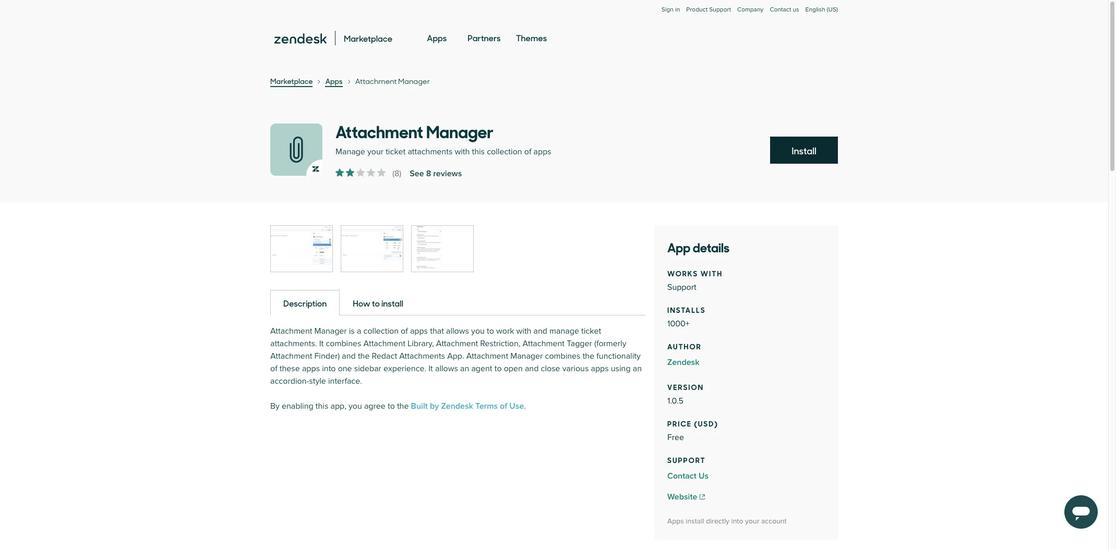Task type: vqa. For each thing, say whether or not it's contained in the screenshot.
2023
no



Task type: describe. For each thing, give the bounding box(es) containing it.
2 vertical spatial and
[[525, 364, 539, 374]]

by
[[270, 401, 280, 412]]

english (us)
[[805, 6, 838, 14]]

3 star fill image from the left
[[367, 169, 375, 177]]

app details
[[667, 237, 730, 256]]

apps for the top apps link
[[427, 32, 447, 43]]

1 horizontal spatial zendesk
[[667, 357, 699, 368]]

0 vertical spatial it
[[319, 339, 324, 349]]

version 1.0.5
[[667, 381, 704, 406]]

manager for attachment manager is a collection of apps that allows you to work with and manage ticket attachments. it combines attachment library, attachment restriction, attachment tagger (formerly attachment finder) and the redact attachments app. attachment manager combines the functionality of these apps into one sidebar experience. it allows an agent to open and close various apps using an accordion-style interface.
[[314, 326, 347, 337]]

.
[[524, 401, 526, 412]]

product
[[686, 6, 708, 14]]

(formerly
[[594, 339, 626, 349]]

sign in
[[661, 6, 680, 14]]

see
[[410, 169, 424, 179]]

(us)
[[827, 6, 838, 14]]

sign in link
[[661, 6, 680, 14]]

app.
[[447, 351, 464, 362]]

2 preview image of app image from the left
[[341, 226, 403, 272]]

description
[[283, 297, 327, 309]]

with inside attachment manager is a collection of apps that allows you to work with and manage ticket attachments. it combines attachment library, attachment restriction, attachment tagger (formerly attachment finder) and the redact attachments app. attachment manager combines the functionality of these apps into one sidebar experience. it allows an agent to open and close various apps using an accordion-style interface.
[[516, 326, 531, 337]]

app
[[667, 237, 690, 256]]

0 vertical spatial apps link
[[427, 23, 447, 53]]

1000+
[[667, 319, 690, 329]]

1 vertical spatial and
[[342, 351, 356, 362]]

these
[[280, 364, 300, 374]]

enabling
[[282, 401, 313, 412]]

various
[[562, 364, 589, 374]]

1 horizontal spatial your
[[745, 517, 759, 526]]

work
[[496, 326, 514, 337]]

of inside attachment manager manage your ticket attachments with this collection of apps
[[524, 147, 531, 157]]

install button
[[770, 137, 838, 164]]

1 an from the left
[[460, 364, 469, 374]]

2 star fill image from the left
[[356, 169, 365, 177]]

(usd)
[[694, 418, 718, 429]]

reviews
[[433, 169, 462, 179]]

details
[[693, 237, 730, 256]]

1 vertical spatial you
[[349, 401, 362, 412]]

tagger
[[567, 339, 592, 349]]

2 vertical spatial support
[[667, 454, 706, 465]]

install
[[792, 144, 816, 157]]

app,
[[331, 401, 346, 412]]

0 horizontal spatial this
[[316, 401, 328, 412]]

library,
[[408, 339, 434, 349]]

open
[[504, 364, 523, 374]]

contact us
[[667, 471, 709, 482]]

sign
[[661, 6, 674, 14]]

company
[[737, 6, 764, 14]]

to right agree
[[388, 401, 395, 412]]

1 horizontal spatial it
[[429, 364, 433, 374]]

use
[[509, 401, 524, 412]]

agree
[[364, 401, 385, 412]]

apps inside attachment manager manage your ticket attachments with this collection of apps
[[534, 147, 551, 157]]

your inside attachment manager manage your ticket attachments with this collection of apps
[[367, 147, 384, 157]]

contact us link
[[770, 6, 799, 14]]

company link
[[737, 6, 764, 24]]

installs
[[667, 304, 706, 315]]

agent
[[471, 364, 492, 374]]

finder)
[[314, 351, 340, 362]]

is
[[349, 326, 355, 337]]

english (us) link
[[805, 6, 838, 24]]

contact us link
[[667, 470, 825, 483]]

tab list containing description
[[270, 290, 646, 316]]

attachments
[[408, 147, 453, 157]]

how to install
[[353, 297, 403, 309]]

ticket inside attachment manager is a collection of apps that allows you to work with and manage ticket attachments. it combines attachment library, attachment restriction, attachment tagger (formerly attachment finder) and the redact attachments app. attachment manager combines the functionality of these apps into one sidebar experience. it allows an agent to open and close various apps using an accordion-style interface.
[[581, 326, 601, 337]]

partners
[[468, 32, 501, 43]]

0 horizontal spatial the
[[358, 351, 370, 362]]

0 horizontal spatial combines
[[326, 339, 361, 349]]

see 8 reviews
[[410, 169, 462, 179]]

how
[[353, 297, 370, 309]]

directly
[[706, 517, 729, 526]]

sidebar
[[354, 364, 381, 374]]

product support link
[[686, 6, 731, 14]]

1 horizontal spatial the
[[397, 401, 409, 412]]

attachment manager
[[355, 76, 430, 86]]

2 an from the left
[[633, 364, 642, 374]]

using
[[611, 364, 631, 374]]

1.0.5
[[667, 396, 684, 406]]

installs 1000+
[[667, 304, 706, 329]]

free
[[667, 433, 684, 443]]

apps for apps install directly into your account
[[667, 517, 684, 526]]

ticket inside attachment manager manage your ticket attachments with this collection of apps
[[386, 147, 406, 157]]

redact
[[372, 351, 397, 362]]

accordion-
[[270, 376, 309, 387]]

account
[[761, 517, 787, 526]]

built by zendesk terms of use link
[[411, 401, 524, 412]]



Task type: locate. For each thing, give the bounding box(es) containing it.
0 horizontal spatial contact
[[667, 471, 697, 482]]

attachments
[[399, 351, 445, 362]]

zendesk right by
[[441, 401, 473, 412]]

1 star fill image from the left
[[336, 169, 344, 177]]

apps left 'partners'
[[427, 32, 447, 43]]

star fill image left (
[[377, 169, 386, 177]]

support down works
[[667, 282, 696, 293]]

one
[[338, 364, 352, 374]]

close
[[541, 364, 560, 374]]

it up finder)
[[319, 339, 324, 349]]

0 horizontal spatial your
[[367, 147, 384, 157]]

manage
[[549, 326, 579, 337]]

to
[[372, 297, 380, 309], [487, 326, 494, 337], [494, 364, 502, 374], [388, 401, 395, 412]]

0 vertical spatial allows
[[446, 326, 469, 337]]

1 horizontal spatial ticket
[[581, 326, 601, 337]]

with down details
[[701, 268, 723, 279]]

1 horizontal spatial into
[[731, 517, 743, 526]]

a
[[357, 326, 361, 337]]

marketplace
[[270, 76, 313, 86]]

this inside attachment manager manage your ticket attachments with this collection of apps
[[472, 147, 485, 157]]

apps down website
[[667, 517, 684, 526]]

the
[[358, 351, 370, 362], [583, 351, 594, 362], [397, 401, 409, 412]]

2 vertical spatial apps
[[667, 517, 684, 526]]

2 star fill image from the left
[[377, 169, 386, 177]]

0 horizontal spatial zendesk
[[441, 401, 473, 412]]

combines up close
[[545, 351, 580, 362]]

8
[[394, 169, 399, 179], [426, 169, 431, 179]]

1 horizontal spatial preview image of app image
[[341, 226, 403, 272]]

0 vertical spatial with
[[455, 147, 470, 157]]

apps
[[427, 32, 447, 43], [325, 76, 343, 86], [667, 517, 684, 526]]

your left account in the bottom right of the page
[[745, 517, 759, 526]]

partners link
[[468, 23, 501, 53]]

you right the app,
[[349, 401, 362, 412]]

0 horizontal spatial install
[[381, 297, 403, 309]]

ticket up tagger
[[581, 326, 601, 337]]

apps
[[534, 147, 551, 157], [410, 326, 428, 337], [302, 364, 320, 374], [591, 364, 609, 374]]

support up contact us
[[667, 454, 706, 465]]

and left manage
[[534, 326, 547, 337]]

1 horizontal spatial 8
[[426, 169, 431, 179]]

0 vertical spatial this
[[472, 147, 485, 157]]

you
[[471, 326, 485, 337], [349, 401, 362, 412]]

apps link right marketplace 'link'
[[325, 76, 343, 87]]

price (usd) free
[[667, 418, 718, 443]]

of
[[524, 147, 531, 157], [401, 326, 408, 337], [270, 364, 277, 374], [500, 401, 507, 412]]

themes
[[516, 32, 547, 43]]

this left the app,
[[316, 401, 328, 412]]

the down tagger
[[583, 351, 594, 362]]

zendesk
[[667, 357, 699, 368], [441, 401, 473, 412]]

3 preview image of app image from the left
[[412, 226, 473, 272]]

it
[[319, 339, 324, 349], [429, 364, 433, 374]]

attachment manager manage your ticket attachments with this collection of apps
[[336, 118, 551, 157]]

apps install directly into your account
[[667, 517, 787, 526]]

zendesk link
[[667, 356, 825, 369]]

1 horizontal spatial apps link
[[427, 23, 447, 53]]

contact up website
[[667, 471, 697, 482]]

1 vertical spatial combines
[[545, 351, 580, 362]]

manager for attachment manager manage your ticket attachments with this collection of apps
[[426, 118, 494, 143]]

0 horizontal spatial you
[[349, 401, 362, 412]]

to left 'open'
[[494, 364, 502, 374]]

0 vertical spatial and
[[534, 326, 547, 337]]

your
[[367, 147, 384, 157], [745, 517, 759, 526]]

contact for contact us
[[667, 471, 697, 482]]

an down app. on the left of page
[[460, 364, 469, 374]]

the left built
[[397, 401, 409, 412]]

apps right marketplace
[[325, 76, 343, 86]]

with inside works with support
[[701, 268, 723, 279]]

1 vertical spatial your
[[745, 517, 759, 526]]

(
[[392, 169, 394, 179]]

restriction,
[[480, 339, 520, 349]]

with
[[455, 147, 470, 157], [701, 268, 723, 279], [516, 326, 531, 337]]

0 horizontal spatial it
[[319, 339, 324, 349]]

star fill image
[[346, 169, 354, 177], [356, 169, 365, 177], [367, 169, 375, 177]]

( 8 )
[[392, 169, 401, 179]]

and right 'open'
[[525, 364, 539, 374]]

1 horizontal spatial with
[[516, 326, 531, 337]]

an right 'using'
[[633, 364, 642, 374]]

with up reviews
[[455, 147, 470, 157]]

preview image of app image
[[271, 226, 332, 272], [341, 226, 403, 272], [412, 226, 473, 272]]

0 horizontal spatial into
[[322, 364, 336, 374]]

ticket up ( 8 )
[[386, 147, 406, 157]]

1 vertical spatial it
[[429, 364, 433, 374]]

1 horizontal spatial apps
[[427, 32, 447, 43]]

support inside global-navigation-secondary element
[[709, 6, 731, 14]]

0 horizontal spatial star fill image
[[336, 169, 344, 177]]

and
[[534, 326, 547, 337], [342, 351, 356, 362], [525, 364, 539, 374]]

0 horizontal spatial an
[[460, 364, 469, 374]]

1 horizontal spatial you
[[471, 326, 485, 337]]

us
[[699, 471, 709, 482]]

1 vertical spatial support
[[667, 282, 696, 293]]

install left the directly
[[686, 517, 704, 526]]

1 8 from the left
[[394, 169, 399, 179]]

0 vertical spatial contact
[[770, 6, 791, 14]]

0 horizontal spatial star fill image
[[346, 169, 354, 177]]

1 vertical spatial into
[[731, 517, 743, 526]]

star fill image
[[336, 169, 344, 177], [377, 169, 386, 177]]

style
[[309, 376, 326, 387]]

website link
[[667, 491, 825, 504]]

0 vertical spatial into
[[322, 364, 336, 374]]

contact inside global-navigation-secondary element
[[770, 6, 791, 14]]

support inside works with support
[[667, 282, 696, 293]]

1 vertical spatial apps
[[325, 76, 343, 86]]

combines down is
[[326, 339, 361, 349]]

this right "attachments"
[[472, 147, 485, 157]]

0 vertical spatial zendesk
[[667, 357, 699, 368]]

with inside attachment manager manage your ticket attachments with this collection of apps
[[455, 147, 470, 157]]

8 for reviews
[[426, 169, 431, 179]]

see 8 reviews link
[[410, 167, 462, 180]]

attachments.
[[270, 339, 317, 349]]

1 vertical spatial zendesk
[[441, 401, 473, 412]]

functionality
[[597, 351, 641, 362]]

global-navigation-secondary element
[[270, 0, 838, 24]]

price
[[667, 418, 692, 429]]

2 horizontal spatial star fill image
[[367, 169, 375, 177]]

the up "sidebar"
[[358, 351, 370, 362]]

to left work
[[487, 326, 494, 337]]

by
[[430, 401, 439, 412]]

into down finder)
[[322, 364, 336, 374]]

0 horizontal spatial collection
[[363, 326, 399, 337]]

1 vertical spatial ticket
[[581, 326, 601, 337]]

english
[[805, 6, 825, 14]]

8 right the see
[[426, 169, 431, 179]]

0 horizontal spatial preview image of app image
[[271, 226, 332, 272]]

1 star fill image from the left
[[346, 169, 354, 177]]

into
[[322, 364, 336, 374], [731, 517, 743, 526]]

apps link left partners link
[[427, 23, 447, 53]]

experience.
[[384, 364, 426, 374]]

built
[[411, 401, 428, 412]]

this
[[472, 147, 485, 157], [316, 401, 328, 412]]

0 horizontal spatial with
[[455, 147, 470, 157]]

manager inside attachment manager manage your ticket attachments with this collection of apps
[[426, 118, 494, 143]]

to right how
[[372, 297, 380, 309]]

)
[[399, 169, 401, 179]]

with right work
[[516, 326, 531, 337]]

author
[[667, 341, 702, 352]]

your right manage
[[367, 147, 384, 157]]

8 for )
[[394, 169, 399, 179]]

support right product
[[709, 6, 731, 14]]

0 vertical spatial you
[[471, 326, 485, 337]]

2 8 from the left
[[426, 169, 431, 179]]

collection inside attachment manager manage your ticket attachments with this collection of apps
[[487, 147, 522, 157]]

collection
[[487, 147, 522, 157], [363, 326, 399, 337]]

allows down app. on the left of page
[[435, 364, 458, 374]]

0 horizontal spatial apps
[[325, 76, 343, 86]]

zendesk down the 'author'
[[667, 357, 699, 368]]

1 horizontal spatial an
[[633, 364, 642, 374]]

0 vertical spatial apps
[[427, 32, 447, 43]]

into inside attachment manager is a collection of apps that allows you to work with and manage ticket attachments. it combines attachment library, attachment restriction, attachment tagger (formerly attachment finder) and the redact attachments app. attachment manager combines the functionality of these apps into one sidebar experience. it allows an agent to open and close various apps using an accordion-style interface.
[[322, 364, 336, 374]]

tab list
[[270, 290, 646, 316]]

1 vertical spatial this
[[316, 401, 328, 412]]

manager for attachment manager
[[398, 76, 430, 86]]

2 horizontal spatial preview image of app image
[[412, 226, 473, 272]]

in
[[675, 6, 680, 14]]

1 horizontal spatial contact
[[770, 6, 791, 14]]

apps link
[[427, 23, 447, 53], [325, 76, 343, 87]]

contact left us
[[770, 6, 791, 14]]

that
[[430, 326, 444, 337]]

1 preview image of app image from the left
[[271, 226, 332, 272]]

contact us
[[770, 6, 799, 14]]

0 vertical spatial combines
[[326, 339, 361, 349]]

0 vertical spatial ticket
[[386, 147, 406, 157]]

star fill image down manage
[[336, 169, 344, 177]]

1 vertical spatial apps link
[[325, 76, 343, 87]]

0 horizontal spatial apps link
[[325, 76, 343, 87]]

contact for contact us
[[770, 6, 791, 14]]

an
[[460, 364, 469, 374], [633, 364, 642, 374]]

attachment inside attachment manager manage your ticket attachments with this collection of apps
[[336, 118, 423, 143]]

you inside attachment manager is a collection of apps that allows you to work with and manage ticket attachments. it combines attachment library, attachment restriction, attachment tagger (formerly attachment finder) and the redact attachments app. attachment manager combines the functionality of these apps into one sidebar experience. it allows an agent to open and close various apps using an accordion-style interface.
[[471, 326, 485, 337]]

2 horizontal spatial with
[[701, 268, 723, 279]]

contact
[[770, 6, 791, 14], [667, 471, 697, 482]]

install right how
[[381, 297, 403, 309]]

0 vertical spatial install
[[381, 297, 403, 309]]

1 vertical spatial contact
[[667, 471, 697, 482]]

ticket
[[386, 147, 406, 157], [581, 326, 601, 337]]

1 horizontal spatial star fill image
[[377, 169, 386, 177]]

1 vertical spatial with
[[701, 268, 723, 279]]

1 vertical spatial install
[[686, 517, 704, 526]]

you up restriction,
[[471, 326, 485, 337]]

1 horizontal spatial collection
[[487, 147, 522, 157]]

website
[[667, 492, 697, 502]]

1 horizontal spatial star fill image
[[356, 169, 365, 177]]

us
[[793, 6, 799, 14]]

1 vertical spatial allows
[[435, 364, 458, 374]]

allows right 'that'
[[446, 326, 469, 337]]

into right the directly
[[731, 517, 743, 526]]

2 horizontal spatial the
[[583, 351, 594, 362]]

attachment
[[355, 76, 397, 86], [336, 118, 423, 143], [270, 326, 312, 337], [363, 339, 405, 349], [436, 339, 478, 349], [523, 339, 565, 349], [270, 351, 312, 362], [466, 351, 508, 362]]

2 vertical spatial with
[[516, 326, 531, 337]]

by enabling this app, you agree to the built by zendesk terms of use .
[[270, 401, 526, 412]]

1 horizontal spatial install
[[686, 517, 704, 526]]

8 left the see
[[394, 169, 399, 179]]

collection inside attachment manager is a collection of apps that allows you to work with and manage ticket attachments. it combines attachment library, attachment restriction, attachment tagger (formerly attachment finder) and the redact attachments app. attachment manager combines the functionality of these apps into one sidebar experience. it allows an agent to open and close various apps using an accordion-style interface.
[[363, 326, 399, 337]]

it down attachments
[[429, 364, 433, 374]]

version
[[667, 381, 704, 392]]

2 horizontal spatial apps
[[667, 517, 684, 526]]

terms
[[475, 401, 498, 412]]

zendesk image
[[274, 33, 327, 44]]

interface.
[[328, 376, 362, 387]]

attachment manager is a collection of apps that allows you to work with and manage ticket attachments. it combines attachment library, attachment restriction, attachment tagger (formerly attachment finder) and the redact attachments app. attachment manager combines the functionality of these apps into one sidebar experience. it allows an agent to open and close various apps using an accordion-style interface.
[[270, 326, 642, 387]]

works
[[667, 268, 698, 279]]

themes link
[[516, 23, 547, 53]]

works with support
[[667, 268, 723, 293]]

manage
[[336, 147, 365, 157]]

1 horizontal spatial this
[[472, 147, 485, 157]]

0 vertical spatial collection
[[487, 147, 522, 157]]

combines
[[326, 339, 361, 349], [545, 351, 580, 362]]

allows
[[446, 326, 469, 337], [435, 364, 458, 374]]

0 horizontal spatial ticket
[[386, 147, 406, 157]]

0 horizontal spatial 8
[[394, 169, 399, 179]]

product support
[[686, 6, 731, 14]]

manager
[[398, 76, 430, 86], [426, 118, 494, 143], [314, 326, 347, 337], [510, 351, 543, 362]]

0 vertical spatial support
[[709, 6, 731, 14]]

1 vertical spatial collection
[[363, 326, 399, 337]]

and up the one
[[342, 351, 356, 362]]

marketplace link
[[270, 76, 313, 87]]

0 vertical spatial your
[[367, 147, 384, 157]]

1 horizontal spatial combines
[[545, 351, 580, 362]]



